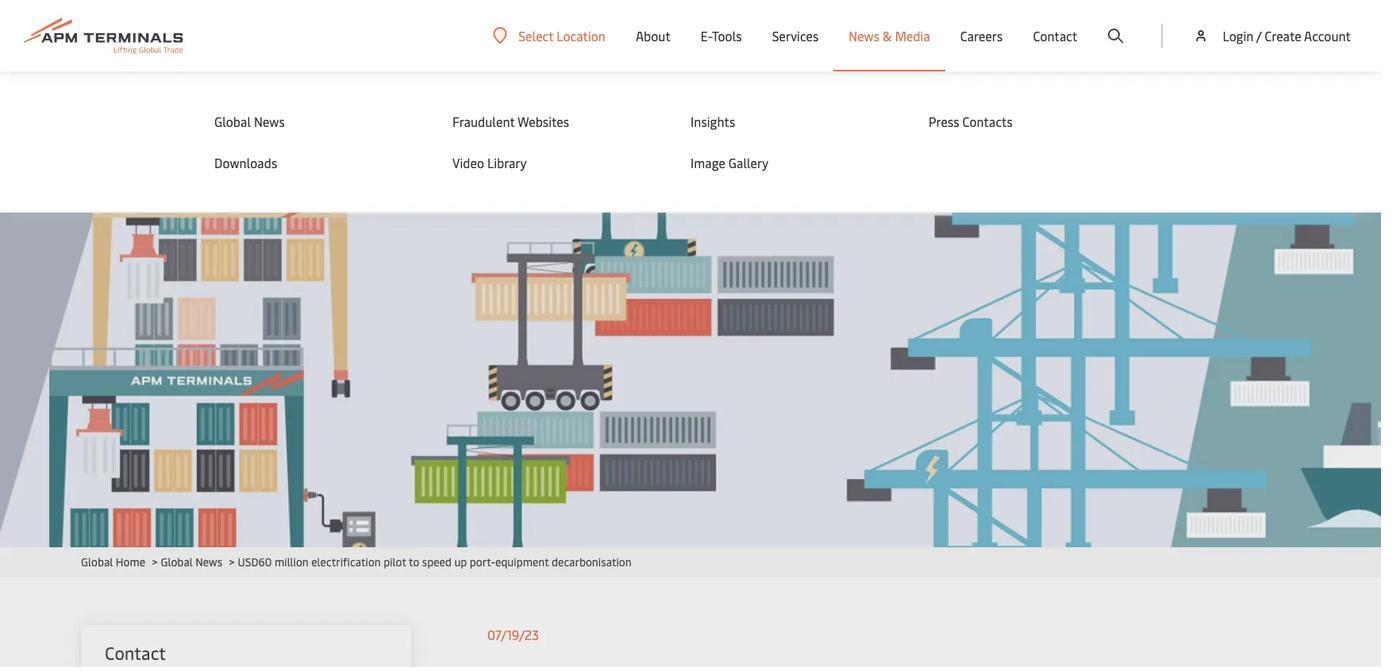 Task type: locate. For each thing, give the bounding box(es) containing it.
electrification pilot image
[[0, 71, 1381, 548]]

0 horizontal spatial >
[[152, 555, 158, 570]]

0 vertical spatial news
[[849, 27, 880, 44]]

downloads
[[214, 154, 277, 171]]

> left usd60
[[229, 555, 235, 570]]

news left usd60
[[195, 555, 222, 570]]

to
[[409, 555, 419, 570]]

1 horizontal spatial contact
[[1033, 27, 1078, 44]]

login / create account
[[1223, 27, 1351, 44]]

0 horizontal spatial contact
[[105, 641, 166, 665]]

2 horizontal spatial news
[[849, 27, 880, 44]]

news left & on the top of page
[[849, 27, 880, 44]]

services
[[772, 27, 819, 44]]

careers button
[[960, 0, 1003, 71]]

global news
[[214, 113, 285, 130]]

video library link
[[452, 154, 659, 171]]

global news link up downloads link
[[214, 113, 421, 130]]

1 horizontal spatial global
[[161, 555, 193, 570]]

> right home
[[152, 555, 158, 570]]

about button
[[636, 0, 671, 71]]

equipment
[[495, 555, 549, 570]]

global
[[214, 113, 251, 130], [81, 555, 113, 570], [161, 555, 193, 570]]

news
[[849, 27, 880, 44], [254, 113, 285, 130], [195, 555, 222, 570]]

e-
[[701, 27, 712, 44]]

create
[[1265, 27, 1302, 44]]

1 vertical spatial global news link
[[161, 555, 222, 570]]

/
[[1256, 27, 1262, 44]]

0 vertical spatial contact
[[1033, 27, 1078, 44]]

news up the downloads at the left
[[254, 113, 285, 130]]

media
[[895, 27, 930, 44]]

e-tools button
[[701, 0, 742, 71]]

global for global news
[[214, 113, 251, 130]]

2 horizontal spatial global
[[214, 113, 251, 130]]

global for global home > global news > usd60 million electrification pilot to speed up port-equipment decarbonisation
[[81, 555, 113, 570]]

global left home
[[81, 555, 113, 570]]

news inside "popup button"
[[849, 27, 880, 44]]

1 horizontal spatial >
[[229, 555, 235, 570]]

select location button
[[493, 27, 606, 44]]

video
[[452, 154, 484, 171]]

global news link right home
[[161, 555, 222, 570]]

1 vertical spatial contact
[[105, 641, 166, 665]]

insights
[[691, 113, 735, 130]]

image gallery
[[691, 154, 769, 171]]

0 horizontal spatial global
[[81, 555, 113, 570]]

>
[[152, 555, 158, 570], [229, 555, 235, 570]]

services button
[[772, 0, 819, 71]]

2 > from the left
[[229, 555, 235, 570]]

0 vertical spatial global news link
[[214, 113, 421, 130]]

1 horizontal spatial news
[[254, 113, 285, 130]]

0 horizontal spatial news
[[195, 555, 222, 570]]

1 vertical spatial news
[[254, 113, 285, 130]]

global home link
[[81, 555, 145, 570]]

global up the downloads at the left
[[214, 113, 251, 130]]

global news link
[[214, 113, 421, 130], [161, 555, 222, 570]]

&
[[883, 27, 892, 44]]

global right home
[[161, 555, 193, 570]]

usd60
[[238, 555, 272, 570]]

image
[[691, 154, 726, 171]]

contact
[[1033, 27, 1078, 44], [105, 641, 166, 665]]

port-
[[470, 555, 495, 570]]



Task type: describe. For each thing, give the bounding box(es) containing it.
careers
[[960, 27, 1003, 44]]

2 vertical spatial news
[[195, 555, 222, 570]]

login
[[1223, 27, 1254, 44]]

decarbonisation
[[552, 555, 632, 570]]

pilot
[[384, 555, 406, 570]]

1 > from the left
[[152, 555, 158, 570]]

about
[[636, 27, 671, 44]]

location
[[557, 27, 606, 44]]

07/19/23 contact
[[105, 626, 539, 665]]

press
[[929, 113, 959, 130]]

fraudulent websites
[[452, 113, 569, 130]]

up
[[454, 555, 467, 570]]

global home > global news > usd60 million electrification pilot to speed up port-equipment decarbonisation
[[81, 555, 632, 570]]

fraudulent
[[452, 113, 515, 130]]

news & media button
[[849, 0, 930, 71]]

speed
[[422, 555, 452, 570]]

websites
[[518, 113, 569, 130]]

image gallery link
[[691, 154, 897, 171]]

login / create account link
[[1193, 0, 1351, 71]]

downloads link
[[214, 154, 421, 171]]

video library
[[452, 154, 527, 171]]

e-tools
[[701, 27, 742, 44]]

fraudulent websites link
[[452, 113, 659, 130]]

07/19/23
[[487, 626, 539, 644]]

select location
[[519, 27, 606, 44]]

tools
[[712, 27, 742, 44]]

library
[[487, 154, 527, 171]]

electrification
[[311, 555, 381, 570]]

gallery
[[729, 154, 769, 171]]

contact button
[[1033, 0, 1078, 71]]

select
[[519, 27, 554, 44]]

press contacts link
[[929, 113, 1135, 130]]

news & media
[[849, 27, 930, 44]]

press contacts
[[929, 113, 1013, 130]]

contact inside 07/19/23 contact
[[105, 641, 166, 665]]

million
[[275, 555, 309, 570]]

account
[[1304, 27, 1351, 44]]

insights link
[[691, 113, 897, 130]]

contacts
[[962, 113, 1013, 130]]

home
[[116, 555, 145, 570]]



Task type: vqa. For each thing, say whether or not it's contained in the screenshot.
Fraudulent Websites 'link'
yes



